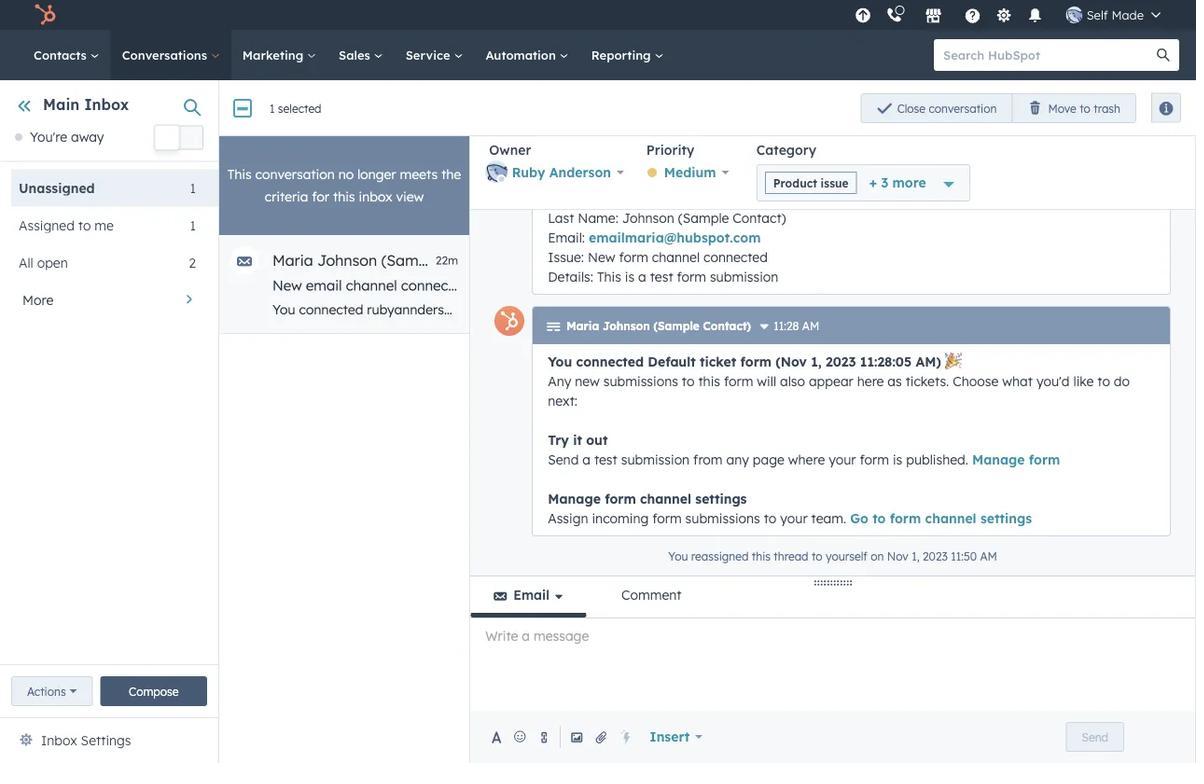 Task type: vqa. For each thing, say whether or not it's contained in the screenshot.
Choose to the left
yes



Task type: describe. For each thing, give the bounding box(es) containing it.
1 vertical spatial maria
[[567, 319, 599, 333]]

1 vertical spatial settings
[[981, 510, 1032, 526]]

as
[[888, 373, 902, 389]]

you inside new email channel connected to hubspot you connected rubyanndersson@gmail.com any new emails sent to this address will also appear here. choose what you'd like to do next:  try it out sen
[[272, 301, 295, 318]]

this inside you connected default ticket form (nov 1, 2023 11:28:05 am) 🎉 any new submissions to this form will also appear here as tickets. choose what you'd like to do next:
[[698, 373, 720, 389]]

inbox settings link
[[41, 730, 131, 752]]

you reassigned this thread to yourself on nov 1, 2023 11:50 am
[[668, 549, 997, 563]]

conversation for this
[[255, 166, 335, 182]]

this inside last name: johnson (sample contact) email: emailmaria@hubspot.com issue: new form channel connected details: this is a test form submission
[[597, 268, 621, 285]]

conversations link
[[111, 30, 231, 80]]

send inside button
[[1082, 730, 1108, 744]]

ago
[[996, 110, 1020, 126]]

connected inside you connected default ticket form (nov 1, 2023 11:28:05 am) 🎉 any new submissions to this form will also appear here as tickets. choose what you'd like to do next:
[[576, 353, 644, 369]]

2
[[189, 254, 196, 270]]

next: inside new email channel connected to hubspot you connected rubyanndersson@gmail.com any new emails sent to this address will also appear here. choose what you'd like to do next:  try it out sen
[[1084, 301, 1114, 318]]

also inside new email channel connected to hubspot you connected rubyanndersson@gmail.com any new emails sent to this address will also appear here. choose what you'd like to do next:  try it out sen
[[792, 301, 818, 318]]

new inside new email channel connected to hubspot you connected rubyanndersson@gmail.com any new emails sent to this address will also appear here. choose what you'd like to do next:  try it out sen
[[573, 301, 598, 318]]

me
[[95, 217, 114, 233]]

any
[[726, 451, 749, 467]]

maria inside row
[[272, 251, 313, 270]]

to left me
[[78, 217, 91, 233]]

also inside you connected default ticket form (nov 1, 2023 11:28:05 am) 🎉 any new submissions to this form will also appear here as tickets. choose what you'd like to do next:
[[780, 373, 805, 389]]

2 vertical spatial johnson
[[603, 319, 650, 333]]

last
[[548, 209, 574, 226]]

this inside this conversation no longer meets the criteria for this inbox view
[[333, 188, 355, 205]]

close
[[897, 101, 926, 115]]

1 selected
[[270, 102, 321, 116]]

notifications image
[[1027, 8, 1044, 25]]

automation
[[486, 47, 560, 63]]

team.
[[811, 510, 846, 526]]

3
[[881, 174, 888, 191]]

a inside last name: johnson (sample contact) email: emailmaria@hubspot.com issue: new form channel connected details: this is a test form submission
[[638, 268, 646, 285]]

do inside new email channel connected to hubspot you connected rubyanndersson@gmail.com any new emails sent to this address will also appear here. choose what you'd like to do next:  try it out sen
[[1064, 301, 1080, 318]]

maria johnson (sample contact) inside row
[[272, 251, 505, 270]]

away
[[71, 129, 104, 145]]

trash
[[1094, 101, 1121, 115]]

priority
[[646, 142, 694, 158]]

created
[[873, 110, 922, 126]]

1 vertical spatial am
[[980, 549, 997, 563]]

to down default
[[682, 373, 695, 389]]

2023 inside you connected default ticket form (nov 1, 2023 11:28:05 am) 🎉 any new submissions to this form will also appear here as tickets. choose what you'd like to do next:
[[826, 353, 856, 369]]

inbox settings
[[41, 732, 131, 749]]

self made
[[1087, 7, 1144, 22]]

made
[[1112, 7, 1144, 22]]

like inside you connected default ticket form (nov 1, 2023 11:28:05 am) 🎉 any new submissions to this form will also appear here as tickets. choose what you'd like to do next:
[[1073, 373, 1094, 389]]

you connected default ticket form (nov 1, 2023 11:28:05 am) 🎉 any new submissions to this form will also appear here as tickets. choose what you'd like to do next:
[[548, 353, 1130, 409]]

channel for •
[[604, 88, 663, 106]]

will inside you connected default ticket form (nov 1, 2023 11:28:05 am) 🎉 any new submissions to this form will also appear here as tickets. choose what you'd like to do next:
[[757, 373, 776, 389]]

self made button
[[1055, 0, 1172, 30]]

channel for to
[[346, 277, 397, 294]]

2 vertical spatial contact)
[[703, 319, 751, 333]]

calling icon button
[[879, 3, 910, 27]]

new for new form channel connected • created 22 minutes ago
[[526, 88, 559, 106]]

criteria
[[265, 188, 308, 205]]

main inbox
[[43, 95, 129, 114]]

send inside "try it out send a test submission from any page where your form is published. manage form"
[[548, 451, 579, 467]]

selected
[[278, 102, 321, 116]]

marketing
[[242, 47, 307, 63]]

calling icon image
[[886, 7, 903, 24]]

Search HubSpot search field
[[934, 39, 1163, 71]]

new for new email channel connected to hubspot you connected rubyanndersson@gmail.com any new emails sent to this address will also appear here. choose what you'd like to do next:  try it out sen
[[272, 277, 302, 294]]

maria johnson (sample contact) row group
[[219, 136, 1196, 334]]

actions
[[27, 684, 66, 698]]

issue
[[821, 176, 849, 190]]

this conversation no longer meets the criteria for this inbox view
[[227, 166, 461, 205]]

Open button
[[269, 93, 329, 123]]

here.
[[870, 301, 899, 318]]

last name: johnson (sample contact) email: emailmaria@hubspot.com issue: new form channel connected details: this is a test form submission
[[548, 209, 786, 285]]

email:
[[548, 229, 585, 245]]

help button
[[957, 0, 989, 30]]

+ 3 more
[[869, 174, 926, 191]]

ruby anderson image
[[1066, 7, 1083, 23]]

open
[[37, 254, 68, 270]]

reporting
[[591, 47, 654, 63]]

more
[[22, 291, 53, 308]]

actions button
[[11, 676, 93, 706]]

to right the you'd
[[1097, 373, 1110, 389]]

(sample inside the email from maria johnson (sample contact) with subject new email channel connected to hubspot row
[[381, 251, 439, 270]]

to up rubyanndersson@gmail.com in the left top of the page
[[474, 277, 487, 294]]

you're away image
[[15, 134, 22, 141]]

it inside "try it out send a test submission from any page where your form is published. manage form"
[[573, 432, 582, 448]]

default
[[648, 353, 696, 369]]

group inside new form channel connected heading
[[1113, 93, 1181, 123]]

ruby anderson button
[[485, 159, 624, 187]]

the
[[441, 166, 461, 182]]

manage inside manage form channel settings assign incoming form submissions to your team. go to form channel settings
[[548, 490, 601, 507]]

emailmaria@hubspot.com link
[[589, 229, 761, 245]]

new form channel connected link
[[526, 88, 767, 108]]

emails
[[602, 301, 642, 318]]

anderson
[[549, 164, 611, 181]]

you for you reassigned this thread to yourself on nov 1, 2023 11:50 am
[[668, 549, 688, 563]]

submissions inside manage form channel settings assign incoming form submissions to your team. go to form channel settings
[[685, 510, 760, 526]]

new for new
[[1062, 101, 1086, 115]]

conversation for close
[[929, 101, 997, 115]]

sales
[[339, 47, 374, 63]]

compose button
[[100, 676, 207, 706]]

0 horizontal spatial am
[[802, 319, 819, 333]]

1 for assigned to me
[[190, 217, 196, 233]]

+
[[869, 174, 877, 191]]

johnson inside last name: johnson (sample contact) email: emailmaria@hubspot.com issue: new form channel connected details: this is a test form submission
[[622, 209, 674, 226]]

1 vertical spatial inbox
[[41, 732, 77, 749]]

unassigned
[[19, 179, 95, 196]]

email
[[306, 277, 342, 294]]

marketplaces image
[[925, 8, 942, 25]]

medium button
[[646, 160, 741, 182]]

a inside "try it out send a test submission from any page where your form is published. manage form"
[[582, 451, 591, 467]]

you'd
[[987, 301, 1020, 318]]

move
[[1048, 101, 1077, 115]]

1 vertical spatial 1,
[[912, 549, 920, 563]]

reassigned
[[691, 549, 749, 563]]

•
[[861, 110, 865, 126]]

11:28 am
[[774, 319, 819, 333]]

you for you connected default ticket form (nov 1, 2023 11:28:05 am) 🎉 any new submissions to this form will also appear here as tickets. choose what you'd like to do next:
[[548, 353, 572, 369]]

channel up 11:50
[[925, 510, 977, 526]]

move to trash button
[[1012, 93, 1136, 123]]

owner
[[489, 142, 531, 158]]

search image
[[1157, 49, 1170, 62]]

contacts link
[[22, 30, 111, 80]]

longer
[[358, 166, 396, 182]]

go to form channel settings link
[[850, 510, 1032, 526]]

more
[[892, 174, 926, 191]]

1 horizontal spatial 2023
[[923, 549, 948, 563]]

toolbar containing owner
[[485, 142, 1180, 202]]

new inside you connected default ticket form (nov 1, 2023 11:28:05 am) 🎉 any new submissions to this form will also appear here as tickets. choose what you'd like to do next:
[[575, 373, 600, 389]]

sent
[[645, 301, 671, 318]]

new form channel connected heading
[[470, 80, 1196, 136]]

all open
[[19, 254, 68, 270]]

reporting link
[[580, 30, 675, 80]]

any inside you connected default ticket form (nov 1, 2023 11:28:05 am) 🎉 any new submissions to this form will also appear here as tickets. choose what you'd like to do next:
[[548, 373, 571, 389]]

thread
[[774, 549, 809, 563]]

what inside new email channel connected to hubspot you connected rubyanndersson@gmail.com any new emails sent to this address will also appear here. choose what you'd like to do next:  try it out sen
[[953, 301, 983, 318]]

connected inside the "new form channel connected • created 22 minutes ago"
[[667, 88, 745, 106]]

main content containing new form channel connected
[[219, 0, 1196, 763]]

product
[[773, 176, 817, 190]]

close conversation button
[[861, 93, 1013, 123]]

self
[[1087, 7, 1108, 22]]

is inside "try it out send a test submission from any page where your form is published. manage form"
[[893, 451, 902, 467]]

1 for unassigned
[[190, 179, 196, 196]]

+ 3 more button
[[857, 164, 938, 202]]

page
[[753, 451, 785, 467]]

notifications button
[[1020, 0, 1051, 30]]

help image
[[964, 8, 981, 25]]

to right sent
[[675, 301, 688, 318]]

email button
[[470, 577, 587, 618]]

submission inside last name: johnson (sample contact) email: emailmaria@hubspot.com issue: new form channel connected details: this is a test form submission
[[710, 268, 779, 285]]



Task type: locate. For each thing, give the bounding box(es) containing it.
toolbar
[[485, 142, 1180, 202]]

hubspot image
[[34, 4, 56, 26]]

main
[[43, 95, 80, 114]]

channel up incoming on the bottom of page
[[640, 490, 691, 507]]

2 vertical spatial 1
[[190, 217, 196, 233]]

0 vertical spatial maria johnson (sample contact)
[[272, 251, 505, 270]]

submission up 'address'
[[710, 268, 779, 285]]

maria down details:
[[567, 319, 599, 333]]

contact) up hubspot
[[444, 251, 505, 270]]

0 vertical spatial send
[[548, 451, 579, 467]]

submissions
[[603, 373, 678, 389], [685, 510, 760, 526]]

0 horizontal spatial out
[[586, 432, 608, 448]]

self made menu
[[850, 0, 1174, 30]]

appear inside new email channel connected to hubspot you connected rubyanndersson@gmail.com any new emails sent to this address will also appear here. choose what you'd like to do next:  try it out sen
[[821, 301, 866, 318]]

conversation inside this conversation no longer meets the criteria for this inbox view
[[255, 166, 335, 182]]

inbox
[[84, 95, 129, 114], [41, 732, 77, 749]]

a
[[638, 268, 646, 285], [582, 451, 591, 467]]

1 vertical spatial johnson
[[317, 251, 377, 270]]

appear left here. on the right top of the page
[[821, 301, 866, 318]]

settings image
[[996, 8, 1013, 25]]

more info image
[[759, 322, 770, 333]]

tickets.
[[906, 373, 949, 389]]

0 vertical spatial do
[[1064, 301, 1080, 318]]

1, right the (nov at the top of page
[[811, 353, 822, 369]]

submissions inside you connected default ticket form (nov 1, 2023 11:28:05 am) 🎉 any new submissions to this form will also appear here as tickets. choose what you'd like to do next:
[[603, 373, 678, 389]]

new right issue:
[[588, 249, 615, 265]]

connected up priority
[[667, 88, 745, 106]]

manage
[[972, 451, 1025, 467], [548, 490, 601, 507]]

1,
[[811, 353, 822, 369], [912, 549, 920, 563]]

try inside new email channel connected to hubspot you connected rubyanndersson@gmail.com any new emails sent to this address will also appear here. choose what you'd like to do next:  try it out sen
[[1117, 301, 1136, 318]]

next: inside you connected default ticket form (nov 1, 2023 11:28:05 am) 🎉 any new submissions to this form will also appear here as tickets. choose what you'd like to do next:
[[548, 392, 578, 409]]

1 horizontal spatial send
[[1082, 730, 1108, 744]]

0 vertical spatial 1
[[270, 102, 275, 116]]

assigned to me
[[19, 217, 114, 233]]

0 horizontal spatial is
[[625, 268, 635, 285]]

0 vertical spatial you
[[272, 301, 295, 318]]

is up "emails"
[[625, 268, 635, 285]]

submission
[[710, 268, 779, 285], [621, 451, 690, 467]]

main content
[[219, 0, 1196, 763]]

it up assign
[[573, 432, 582, 448]]

settings down from
[[695, 490, 747, 507]]

do inside you connected default ticket form (nov 1, 2023 11:28:05 am) 🎉 any new submissions to this form will also appear here as tickets. choose what you'd like to do next:
[[1114, 373, 1130, 389]]

(sample down sent
[[653, 319, 700, 333]]

compose
[[129, 684, 179, 698]]

try up assign
[[548, 432, 569, 448]]

go
[[850, 510, 869, 526]]

yourself
[[826, 549, 868, 563]]

0 vertical spatial submission
[[710, 268, 779, 285]]

send group
[[1066, 722, 1124, 752]]

is inside last name: johnson (sample contact) email: emailmaria@hubspot.com issue: new form channel connected details: this is a test form submission
[[625, 268, 635, 285]]

0 vertical spatial manage
[[972, 451, 1025, 467]]

2 vertical spatial you
[[668, 549, 688, 563]]

0 horizontal spatial a
[[582, 451, 591, 467]]

contacts
[[34, 47, 90, 63]]

new inside new popup button
[[1062, 101, 1086, 115]]

1 vertical spatial it
[[573, 432, 582, 448]]

1 horizontal spatial you
[[548, 353, 572, 369]]

1 vertical spatial maria johnson (sample contact)
[[567, 319, 751, 333]]

test inside last name: johnson (sample contact) email: emailmaria@hubspot.com issue: new form channel connected details: this is a test form submission
[[650, 268, 673, 285]]

channel down the reporting link
[[604, 88, 663, 106]]

0 vertical spatial it
[[1139, 301, 1147, 318]]

0 vertical spatial is
[[625, 268, 635, 285]]

on
[[871, 549, 884, 563]]

service link
[[394, 30, 474, 80]]

assign
[[548, 510, 588, 526]]

your right where
[[829, 451, 856, 467]]

11:28:05
[[860, 353, 912, 369]]

maria johnson (sample contact) down inbox
[[272, 251, 505, 270]]

manage inside "try it out send a test submission from any page where your form is published. manage form"
[[972, 451, 1025, 467]]

rubyanndersson@gmail.com
[[367, 301, 543, 318]]

choose inside you connected default ticket form (nov 1, 2023 11:28:05 am) 🎉 any new submissions to this form will also appear here as tickets. choose what you'd like to do next:
[[953, 373, 999, 389]]

manage right published.
[[972, 451, 1025, 467]]

0 vertical spatial 2023
[[826, 353, 856, 369]]

group
[[1113, 93, 1181, 123], [861, 93, 1136, 123]]

connected
[[667, 88, 745, 106], [703, 249, 768, 265], [401, 277, 470, 294], [299, 301, 363, 318], [576, 353, 644, 369]]

your inside manage form channel settings assign incoming form submissions to your team. go to form channel settings
[[780, 510, 808, 526]]

1, right nov
[[912, 549, 920, 563]]

maria
[[272, 251, 313, 270], [567, 319, 599, 333]]

ruby anderson
[[512, 164, 611, 181]]

0 horizontal spatial settings
[[695, 490, 747, 507]]

1 vertical spatial (sample
[[381, 251, 439, 270]]

manage up assign
[[548, 490, 601, 507]]

for
[[312, 188, 329, 205]]

1 vertical spatial will
[[757, 373, 776, 389]]

test up incoming on the bottom of page
[[594, 451, 617, 467]]

your inside "try it out send a test submission from any page where your form is published. manage form"
[[829, 451, 856, 467]]

comment button
[[598, 577, 705, 618]]

None button
[[328, 93, 395, 123]]

submissions up reassigned
[[685, 510, 760, 526]]

22
[[926, 110, 940, 126]]

0 vertical spatial like
[[1024, 301, 1044, 318]]

1 vertical spatial also
[[780, 373, 805, 389]]

contact) inside last name: johnson (sample contact) email: emailmaria@hubspot.com issue: new form channel connected details: this is a test form submission
[[733, 209, 786, 226]]

0 vertical spatial new
[[573, 301, 598, 318]]

inbox up away
[[84, 95, 129, 114]]

conversations
[[122, 47, 211, 63]]

issue:
[[548, 249, 584, 265]]

test inside "try it out send a test submission from any page where your form is published. manage form"
[[594, 451, 617, 467]]

appear left here
[[809, 373, 854, 389]]

like
[[1024, 301, 1044, 318], [1073, 373, 1094, 389]]

sales link
[[328, 30, 394, 80]]

do right the you'd
[[1114, 373, 1130, 389]]

settings down manage form link on the bottom right of page
[[981, 510, 1032, 526]]

conversation inside button
[[929, 101, 997, 115]]

you
[[272, 301, 295, 318], [548, 353, 572, 369], [668, 549, 688, 563]]

new button
[[1047, 93, 1113, 123]]

choose
[[903, 301, 949, 318], [953, 373, 999, 389]]

appear
[[821, 301, 866, 318], [809, 373, 854, 389]]

1 vertical spatial like
[[1073, 373, 1094, 389]]

nov
[[887, 549, 909, 563]]

0 vertical spatial a
[[638, 268, 646, 285]]

0 vertical spatial test
[[650, 268, 673, 285]]

maria johnson (sample contact)
[[272, 251, 505, 270], [567, 319, 751, 333]]

0 horizontal spatial your
[[780, 510, 808, 526]]

test
[[650, 268, 673, 285], [594, 451, 617, 467]]

johnson up email
[[317, 251, 377, 270]]

contact) down 'address'
[[703, 319, 751, 333]]

2 horizontal spatial you
[[668, 549, 688, 563]]

0 vertical spatial try
[[1117, 301, 1136, 318]]

settings
[[695, 490, 747, 507], [981, 510, 1032, 526]]

ticket
[[700, 353, 736, 369]]

test up sent
[[650, 268, 673, 285]]

2 vertical spatial (sample
[[653, 319, 700, 333]]

settings link
[[992, 5, 1016, 25]]

try inside "try it out send a test submission from any page where your form is published. manage form"
[[548, 432, 569, 448]]

contact) down product
[[733, 209, 786, 226]]

this left 'address'
[[691, 301, 713, 318]]

will up 11:28
[[769, 301, 789, 318]]

2023 left 11:50
[[923, 549, 948, 563]]

will down the (nov at the top of page
[[757, 373, 776, 389]]

no
[[338, 166, 354, 182]]

0 horizontal spatial submission
[[621, 451, 690, 467]]

(sample down the view
[[381, 251, 439, 270]]

1 horizontal spatial conversation
[[929, 101, 997, 115]]

am right 11:28
[[802, 319, 819, 333]]

new left trash
[[1062, 101, 1086, 115]]

to inside button
[[1080, 101, 1091, 115]]

0 horizontal spatial try
[[548, 432, 569, 448]]

to left trash
[[1080, 101, 1091, 115]]

close conversation
[[897, 101, 997, 115]]

a up sent
[[638, 268, 646, 285]]

contact)
[[733, 209, 786, 226], [444, 251, 505, 270], [703, 319, 751, 333]]

0 vertical spatial next:
[[1084, 301, 1114, 318]]

0 horizontal spatial 2023
[[826, 353, 856, 369]]

form inside the "new form channel connected • created 22 minutes ago"
[[564, 88, 600, 106]]

also up 11:28 am in the top right of the page
[[792, 301, 818, 318]]

settings
[[81, 732, 131, 749]]

0 vertical spatial choose
[[903, 301, 949, 318]]

this inside new email channel connected to hubspot you connected rubyanndersson@gmail.com any new emails sent to this address will also appear here. choose what you'd like to do next:  try it out sen
[[691, 301, 713, 318]]

like right the you'd
[[1073, 373, 1094, 389]]

1 vertical spatial 1
[[190, 179, 196, 196]]

0 vertical spatial contact)
[[733, 209, 786, 226]]

upgrade image
[[855, 8, 872, 25]]

new inside new email channel connected to hubspot you connected rubyanndersson@gmail.com any new emails sent to this address will also appear here. choose what you'd like to do next:  try it out sen
[[272, 277, 302, 294]]

sen
[[1175, 301, 1196, 318]]

move to trash
[[1048, 101, 1121, 115]]

1 horizontal spatial try
[[1117, 301, 1136, 318]]

out inside new email channel connected to hubspot you connected rubyanndersson@gmail.com any new emails sent to this address will also appear here. choose what you'd like to do next:  try it out sen
[[1151, 301, 1171, 318]]

1 vertical spatial new
[[575, 373, 600, 389]]

0 vertical spatial 1,
[[811, 353, 822, 369]]

product issue
[[773, 176, 849, 190]]

1 vertical spatial do
[[1114, 373, 1130, 389]]

0 vertical spatial out
[[1151, 301, 1171, 318]]

meets
[[400, 166, 438, 182]]

choose down 🎉
[[953, 373, 999, 389]]

0 horizontal spatial test
[[594, 451, 617, 467]]

channel inside the "new form channel connected • created 22 minutes ago"
[[604, 88, 663, 106]]

connected down "emails"
[[576, 353, 644, 369]]

(sample
[[678, 209, 729, 226], [381, 251, 439, 270], [653, 319, 700, 333]]

0 horizontal spatial you
[[272, 301, 295, 318]]

what left you'd
[[953, 301, 983, 318]]

0 vertical spatial submissions
[[603, 373, 678, 389]]

0 vertical spatial am
[[802, 319, 819, 333]]

assigned
[[19, 217, 75, 233]]

channel inside last name: johnson (sample contact) email: emailmaria@hubspot.com issue: new form channel connected details: this is a test form submission
[[652, 249, 700, 265]]

this left the thread
[[752, 549, 771, 563]]

1 horizontal spatial it
[[1139, 301, 1147, 318]]

you inside you connected default ticket form (nov 1, 2023 11:28:05 am) 🎉 any new submissions to this form will also appear here as tickets. choose what you'd like to do next:
[[548, 353, 572, 369]]

open
[[285, 101, 313, 115]]

out
[[1151, 301, 1171, 318], [586, 432, 608, 448]]

this down ticket
[[698, 373, 720, 389]]

1 vertical spatial submissions
[[685, 510, 760, 526]]

1 horizontal spatial like
[[1073, 373, 1094, 389]]

1 vertical spatial any
[[548, 373, 571, 389]]

out inside "try it out send a test submission from any page where your form is published. manage form"
[[586, 432, 608, 448]]

(nov
[[776, 353, 807, 369]]

you'd
[[1036, 373, 1070, 389]]

0 horizontal spatial manage
[[548, 490, 601, 507]]

new down the automation link
[[526, 88, 559, 106]]

do right you'd
[[1064, 301, 1080, 318]]

a up assign
[[582, 451, 591, 467]]

it
[[1139, 301, 1147, 318], [573, 432, 582, 448]]

1 horizontal spatial is
[[893, 451, 902, 467]]

hubspot link
[[22, 4, 70, 26]]

contact) inside row
[[444, 251, 505, 270]]

new left email
[[272, 277, 302, 294]]

0 horizontal spatial do
[[1064, 301, 1080, 318]]

group containing close conversation
[[861, 93, 1136, 123]]

1 vertical spatial your
[[780, 510, 808, 526]]

1, inside you connected default ticket form (nov 1, 2023 11:28:05 am) 🎉 any new submissions to this form will also appear here as tickets. choose what you'd like to do next:
[[811, 353, 822, 369]]

0 vertical spatial johnson
[[622, 209, 674, 226]]

0 vertical spatial maria
[[272, 251, 313, 270]]

marketing link
[[231, 30, 328, 80]]

new inside last name: johnson (sample contact) email: emailmaria@hubspot.com issue: new form channel connected details: this is a test form submission
[[588, 249, 615, 265]]

1 vertical spatial you
[[548, 353, 572, 369]]

am right 11:50
[[980, 549, 997, 563]]

(sample inside last name: johnson (sample contact) email: emailmaria@hubspot.com issue: new form channel connected details: this is a test form submission
[[678, 209, 729, 226]]

choose inside new email channel connected to hubspot you connected rubyanndersson@gmail.com any new emails sent to this address will also appear here. choose what you'd like to do next:  try it out sen
[[903, 301, 949, 318]]

connected inside last name: johnson (sample contact) email: emailmaria@hubspot.com issue: new form channel connected details: this is a test form submission
[[703, 249, 768, 265]]

johnson down "emails"
[[603, 319, 650, 333]]

1 vertical spatial test
[[594, 451, 617, 467]]

connected down email
[[299, 301, 363, 318]]

inbox left settings
[[41, 732, 77, 749]]

what inside you connected default ticket form (nov 1, 2023 11:28:05 am) 🎉 any new submissions to this form will also appear here as tickets. choose what you'd like to do next:
[[1002, 373, 1033, 389]]

what left the you'd
[[1002, 373, 1033, 389]]

service
[[406, 47, 454, 63]]

1 vertical spatial 2023
[[923, 549, 948, 563]]

hubspot
[[491, 277, 550, 294]]

like right you'd
[[1024, 301, 1044, 318]]

it left sen
[[1139, 301, 1147, 318]]

1 vertical spatial try
[[548, 432, 569, 448]]

submission inside "try it out send a test submission from any page where your form is published. manage form"
[[621, 451, 690, 467]]

0 vertical spatial what
[[953, 301, 983, 318]]

automation link
[[474, 30, 580, 80]]

0 vertical spatial your
[[829, 451, 856, 467]]

this down no
[[333, 188, 355, 205]]

to up the thread
[[764, 510, 777, 526]]

like inside new email channel connected to hubspot you connected rubyanndersson@gmail.com any new emails sent to this address will also appear here. choose what you'd like to do next:  try it out sen
[[1024, 301, 1044, 318]]

0 horizontal spatial 1,
[[811, 353, 822, 369]]

will inside new email channel connected to hubspot you connected rubyanndersson@gmail.com any new emails sent to this address will also appear here. choose what you'd like to do next:  try it out sen
[[769, 301, 789, 318]]

2023 left 11:28:05
[[826, 353, 856, 369]]

to right 'go'
[[873, 510, 886, 526]]

1 horizontal spatial 1,
[[912, 549, 920, 563]]

appear inside you connected default ticket form (nov 1, 2023 11:28:05 am) 🎉 any new submissions to this form will also appear here as tickets. choose what you'd like to do next:
[[809, 373, 854, 389]]

0 horizontal spatial maria johnson (sample contact)
[[272, 251, 505, 270]]

send button
[[1066, 722, 1124, 752]]

channel down the emailmaria@hubspot.com
[[652, 249, 700, 265]]

0 vertical spatial will
[[769, 301, 789, 318]]

this inside this conversation no longer meets the criteria for this inbox view
[[227, 166, 252, 182]]

name:
[[578, 209, 618, 226]]

0 horizontal spatial submissions
[[603, 373, 678, 389]]

view
[[396, 188, 424, 205]]

channel for assign
[[640, 490, 691, 507]]

1 vertical spatial conversation
[[255, 166, 335, 182]]

1 horizontal spatial your
[[829, 451, 856, 467]]

from
[[693, 451, 723, 467]]

am)
[[916, 353, 941, 369]]

channel right email
[[346, 277, 397, 294]]

category
[[756, 142, 816, 158]]

also down the (nov at the top of page
[[780, 373, 805, 389]]

out up incoming on the bottom of page
[[586, 432, 608, 448]]

submissions down default
[[603, 373, 678, 389]]

0 horizontal spatial send
[[548, 451, 579, 467]]

0 vertical spatial also
[[792, 301, 818, 318]]

0 vertical spatial this
[[227, 166, 252, 182]]

new inside the "new form channel connected • created 22 minutes ago"
[[526, 88, 559, 106]]

to right the thread
[[812, 549, 823, 563]]

try it out send a test submission from any page where your form is published. manage form
[[548, 432, 1060, 467]]

you're
[[30, 129, 67, 145]]

11:28
[[774, 319, 799, 333]]

1 vertical spatial out
[[586, 432, 608, 448]]

is left published.
[[893, 451, 902, 467]]

1 horizontal spatial maria
[[567, 319, 599, 333]]

channel inside new email channel connected to hubspot you connected rubyanndersson@gmail.com any new emails sent to this address will also appear here. choose what you'd like to do next:  try it out sen
[[346, 277, 397, 294]]

johnson inside row
[[317, 251, 377, 270]]

minutes
[[944, 110, 992, 126]]

1 vertical spatial choose
[[953, 373, 999, 389]]

1 horizontal spatial submission
[[710, 268, 779, 285]]

your
[[829, 451, 856, 467], [780, 510, 808, 526]]

open group
[[269, 93, 395, 123]]

all
[[19, 254, 33, 270]]

any inside new email channel connected to hubspot you connected rubyanndersson@gmail.com any new emails sent to this address will also appear here. choose what you'd like to do next:  try it out sen
[[546, 301, 570, 318]]

(sample up the emailmaria@hubspot.com
[[678, 209, 729, 226]]

it inside new email channel connected to hubspot you connected rubyanndersson@gmail.com any new emails sent to this address will also appear here. choose what you'd like to do next:  try it out sen
[[1139, 301, 1147, 318]]

to
[[1080, 101, 1091, 115], [78, 217, 91, 233], [474, 277, 487, 294], [675, 301, 688, 318], [1048, 301, 1060, 318], [682, 373, 695, 389], [1097, 373, 1110, 389], [764, 510, 777, 526], [873, 510, 886, 526], [812, 549, 823, 563]]

email from maria johnson (sample contact) with subject new email channel connected to hubspot row
[[219, 235, 1196, 334]]

0 horizontal spatial it
[[573, 432, 582, 448]]

out left sen
[[1151, 301, 1171, 318]]

1 vertical spatial manage
[[548, 490, 601, 507]]

choose right here. on the right top of the page
[[903, 301, 949, 318]]

maria up email
[[272, 251, 313, 270]]

connected up new email channel connected to hubspot you connected rubyanndersson@gmail.com any new emails sent to this address will also appear here. choose what you'd like to do next:  try it out sen
[[703, 249, 768, 265]]

to right you'd
[[1048, 301, 1060, 318]]

0 horizontal spatial choose
[[903, 301, 949, 318]]

submission left from
[[621, 451, 690, 467]]

insert
[[650, 729, 690, 745]]

connected down the 22m
[[401, 277, 470, 294]]

1 horizontal spatial a
[[638, 268, 646, 285]]

johnson up emailmaria@hubspot.com link
[[622, 209, 674, 226]]

your left team.
[[780, 510, 808, 526]]

1 horizontal spatial what
[[1002, 373, 1033, 389]]

0 vertical spatial (sample
[[678, 209, 729, 226]]

1 vertical spatial submission
[[621, 451, 690, 467]]

1 horizontal spatial submissions
[[685, 510, 760, 526]]

what
[[953, 301, 983, 318], [1002, 373, 1033, 389]]

any
[[546, 301, 570, 318], [548, 373, 571, 389]]

🎉
[[945, 353, 958, 369]]

maria johnson (sample contact) down sent
[[567, 319, 751, 333]]

new
[[526, 88, 559, 106], [1062, 101, 1086, 115], [588, 249, 615, 265], [272, 277, 302, 294]]

medium
[[664, 164, 716, 181]]

1 horizontal spatial choose
[[953, 373, 999, 389]]

0 horizontal spatial maria
[[272, 251, 313, 270]]

try left sen
[[1117, 301, 1136, 318]]

1 horizontal spatial inbox
[[84, 95, 129, 114]]

1
[[270, 102, 275, 116], [190, 179, 196, 196], [190, 217, 196, 233]]

0 vertical spatial inbox
[[84, 95, 129, 114]]

this
[[227, 166, 252, 182], [597, 268, 621, 285]]



